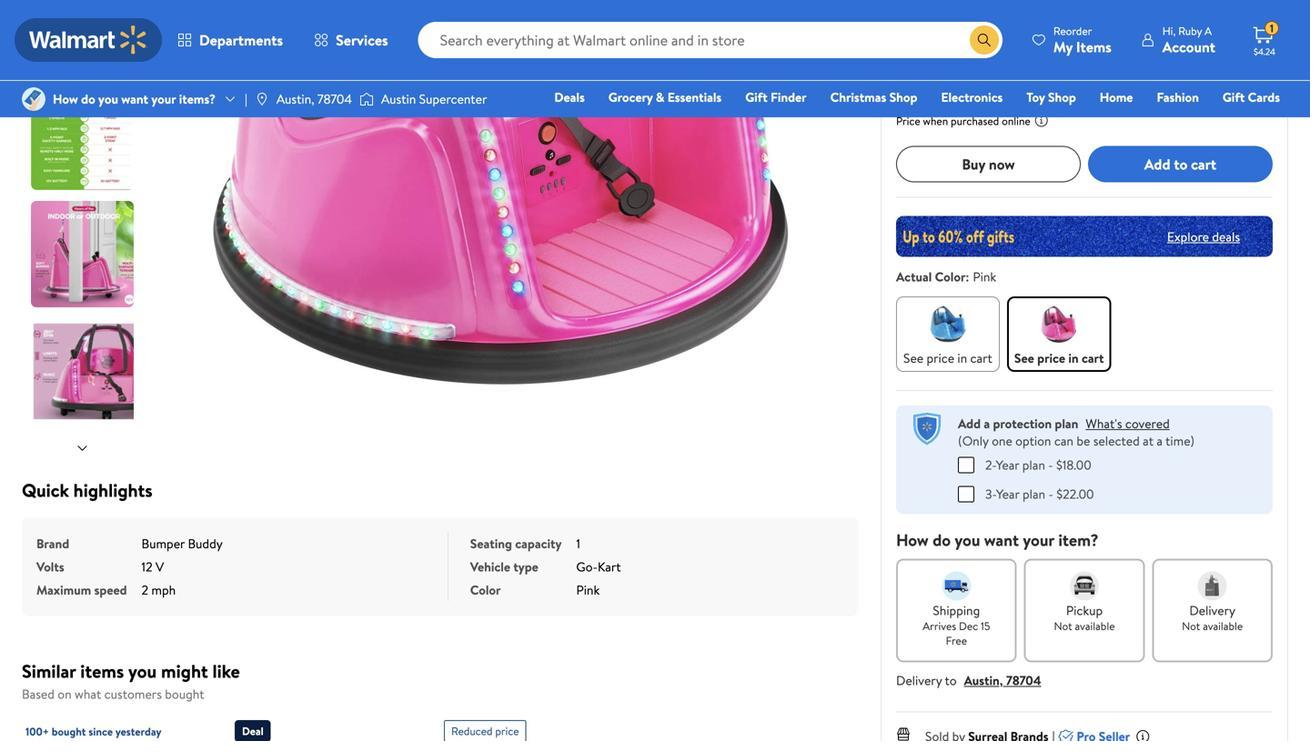 Task type: locate. For each thing, give the bounding box(es) containing it.
go-
[[576, 558, 598, 576]]

a left one
[[984, 415, 990, 433]]

plan down option
[[1022, 456, 1045, 474]]

bought inside similar items you might like based on what customers bought
[[165, 686, 204, 703]]

you
[[900, 62, 920, 80]]

cart down debit
[[1191, 154, 1217, 174]]

shop up price
[[890, 88, 918, 106]]

1 horizontal spatial delivery
[[1190, 602, 1236, 620]]

delivery down the 'arrives'
[[896, 672, 942, 690]]

0 vertical spatial how
[[53, 90, 78, 108]]

deal
[[242, 724, 264, 739]]

christmas
[[830, 88, 886, 106]]

learn how button
[[1007, 91, 1063, 110]]

2 horizontal spatial you
[[955, 529, 980, 552]]

in for 2nd see price in cart button from left
[[1069, 349, 1079, 367]]

actual
[[896, 268, 932, 286]]

how down walmart image on the left top
[[53, 90, 78, 108]]

0 horizontal spatial available
[[1075, 619, 1115, 634]]

price
[[942, 23, 998, 59], [927, 349, 955, 367], [1037, 349, 1065, 367], [495, 724, 519, 739]]

1 horizontal spatial shop
[[1048, 88, 1076, 106]]

not
[[1054, 619, 1072, 634], [1182, 619, 1200, 634]]

do for how do you want your items?
[[81, 90, 95, 108]]

home
[[1100, 88, 1133, 106]]

not inside delivery not available
[[1182, 619, 1200, 634]]

not down intent image for pickup
[[1054, 619, 1072, 634]]

add inside the add a protection plan what's covered (only one option can be selected at a time)
[[958, 415, 981, 433]]

available inside pickup not available
[[1075, 619, 1115, 634]]

a
[[984, 415, 990, 433], [1157, 432, 1163, 450]]

year for 3-
[[996, 485, 1020, 503]]

 image for austin, 78704
[[255, 92, 269, 106]]

see price in cart up wpp logo
[[904, 349, 993, 367]]

your left items?
[[151, 90, 176, 108]]

my
[[1053, 37, 1073, 57]]

0 vertical spatial bought
[[165, 686, 204, 703]]

2
[[142, 581, 148, 599]]

1 vertical spatial color
[[470, 581, 501, 599]]

1 horizontal spatial available
[[1203, 619, 1243, 634]]

want for item?
[[984, 529, 1019, 552]]

delivery
[[1190, 602, 1236, 620], [896, 672, 942, 690]]

austin, down free
[[964, 672, 1003, 690]]

do
[[81, 90, 95, 108], [933, 529, 951, 552]]

1 vertical spatial 78704
[[1006, 672, 1041, 690]]

to for delivery
[[945, 672, 957, 690]]

price right reduced
[[495, 724, 519, 739]]

price up $150.00
[[942, 23, 998, 59]]

color down the "vehicle"
[[470, 581, 501, 599]]

0 vertical spatial to
[[1174, 154, 1188, 174]]

you down walmart image on the left top
[[98, 90, 118, 108]]

reduced price
[[451, 724, 519, 739]]

0 horizontal spatial not
[[1054, 619, 1072, 634]]

to inside button
[[1174, 154, 1188, 174]]

pink down go-
[[576, 581, 600, 599]]

free
[[946, 633, 967, 649]]

protection
[[993, 415, 1052, 433]]

see up you at the top of page
[[896, 23, 936, 59]]

in down :
[[958, 349, 967, 367]]

similar
[[22, 659, 76, 684]]

go-kart color
[[470, 558, 621, 599]]

delivery inside delivery not available
[[1190, 602, 1236, 620]]

services button
[[299, 18, 404, 62]]

1 horizontal spatial color
[[935, 268, 966, 286]]

gift for finder
[[745, 88, 768, 106]]

2-
[[985, 456, 996, 474]]

0 horizontal spatial shop
[[890, 88, 918, 106]]

next media item image
[[812, 71, 834, 93]]

want left items?
[[121, 90, 148, 108]]

year for 2-
[[996, 456, 1019, 474]]

to down free
[[945, 672, 957, 690]]

0 horizontal spatial bought
[[52, 724, 86, 740]]

a right "at"
[[1157, 432, 1163, 450]]

1 vertical spatial add
[[958, 415, 981, 433]]

gift
[[745, 88, 768, 106], [1223, 88, 1245, 106]]

2 see price in cart button from the left
[[1007, 297, 1111, 372]]

shipping arrives dec 15 free
[[923, 602, 990, 649]]

78704
[[317, 90, 352, 108], [1006, 672, 1041, 690]]

1 vertical spatial do
[[933, 529, 951, 552]]

1 vertical spatial how
[[896, 529, 929, 552]]

1 horizontal spatial austin,
[[964, 672, 1003, 690]]

add for add a protection plan what's covered (only one option can be selected at a time)
[[958, 415, 981, 433]]

available down intent image for pickup
[[1075, 619, 1115, 634]]

2 see price in cart from the left
[[1014, 349, 1104, 367]]

not for delivery
[[1182, 619, 1200, 634]]

see up protection
[[1014, 349, 1034, 367]]

0 vertical spatial 78704
[[317, 90, 352, 108]]

0 vertical spatial you
[[98, 90, 118, 108]]

capacity
[[515, 535, 562, 553]]

essentials
[[668, 88, 722, 106]]

gift left finder
[[745, 88, 768, 106]]

selected
[[1093, 432, 1140, 450]]

2 horizontal spatial  image
[[359, 90, 374, 108]]

1 horizontal spatial  image
[[255, 92, 269, 106]]

christmas shop link
[[822, 87, 926, 107]]

2 available from the left
[[1203, 619, 1243, 634]]

0 horizontal spatial how
[[53, 90, 78, 108]]

available down intent image for delivery
[[1203, 619, 1243, 634]]

shop right toy
[[1048, 88, 1076, 106]]

1 vertical spatial austin,
[[964, 672, 1003, 690]]

1 horizontal spatial add
[[1145, 154, 1171, 174]]

0 horizontal spatial 78704
[[317, 90, 352, 108]]

2 - from the top
[[1049, 485, 1053, 503]]

see
[[896, 23, 936, 59], [904, 349, 924, 367], [1014, 349, 1034, 367]]

0 horizontal spatial color
[[470, 581, 501, 599]]

deals
[[554, 88, 585, 106]]

1 horizontal spatial in
[[1004, 23, 1025, 59]]

buy
[[962, 154, 985, 174]]

0 horizontal spatial add
[[958, 415, 981, 433]]

gift cards link
[[1215, 87, 1288, 107]]

1 vertical spatial delivery
[[896, 672, 942, 690]]

next image image
[[75, 441, 90, 456]]

2 horizontal spatial in
[[1069, 349, 1079, 367]]

reduced
[[451, 724, 493, 739]]

how for how do you want your items?
[[53, 90, 78, 108]]

1 up $4.24
[[1270, 21, 1274, 36]]

12 v maximum speed
[[36, 558, 164, 599]]

color inside go-kart color
[[470, 581, 501, 599]]

1 not from the left
[[1054, 619, 1072, 634]]

learn how
[[1007, 91, 1063, 109]]

delivery for to
[[896, 672, 942, 690]]

you for similar items you might like based on what customers bought
[[128, 659, 157, 684]]

0 horizontal spatial see price in cart button
[[896, 297, 1000, 372]]

ruby
[[1178, 23, 1202, 39]]

walmart image
[[29, 25, 147, 55]]

2 gift from the left
[[1223, 88, 1245, 106]]

0 horizontal spatial gift
[[745, 88, 768, 106]]

based
[[22, 686, 55, 703]]

add inside button
[[1145, 154, 1171, 174]]

plan for $22.00
[[1023, 485, 1046, 503]]

1 horizontal spatial see price in cart
[[1014, 349, 1104, 367]]

not inside pickup not available
[[1054, 619, 1072, 634]]

now
[[989, 154, 1015, 174]]

1 horizontal spatial to
[[1174, 154, 1188, 174]]

1 horizontal spatial how
[[896, 529, 929, 552]]

0 vertical spatial do
[[81, 90, 95, 108]]

you down "3-year plan - $22.00" option
[[955, 529, 980, 552]]

shop for toy shop
[[1048, 88, 1076, 106]]

add left one
[[958, 415, 981, 433]]

see price in cart up protection
[[1014, 349, 1104, 367]]

pickup not available
[[1054, 602, 1115, 634]]

in inside see price in cart you save $150.00
[[1004, 23, 1025, 59]]

do up the intent image for shipping
[[933, 529, 951, 552]]

departments
[[199, 30, 283, 50]]

0 vertical spatial delivery
[[1190, 602, 1236, 620]]

quick
[[22, 478, 69, 503]]

0 vertical spatial color
[[935, 268, 966, 286]]

delivery down intent image for delivery
[[1190, 602, 1236, 620]]

in up the add a protection plan what's covered (only one option can be selected at a time)
[[1069, 349, 1079, 367]]

how up the 'arrives'
[[896, 529, 929, 552]]

brand
[[36, 535, 69, 553]]

&
[[656, 88, 665, 106]]

toy
[[1027, 88, 1045, 106]]

1 horizontal spatial 78704
[[1006, 672, 1041, 690]]

1 horizontal spatial your
[[1023, 529, 1055, 552]]

0 vertical spatial your
[[151, 90, 176, 108]]

your for item?
[[1023, 529, 1055, 552]]

not down intent image for delivery
[[1182, 619, 1200, 634]]

0 horizontal spatial do
[[81, 90, 95, 108]]

what
[[75, 686, 101, 703]]

not for pickup
[[1054, 619, 1072, 634]]

0 horizontal spatial delivery
[[896, 672, 942, 690]]

- for $18.00
[[1048, 456, 1053, 474]]

0 horizontal spatial pink
[[576, 581, 600, 599]]

2 vertical spatial plan
[[1023, 485, 1046, 503]]

- left $22.00
[[1049, 485, 1053, 503]]

 image
[[22, 87, 45, 111], [359, 90, 374, 108], [255, 92, 269, 106]]

explore deals
[[1167, 228, 1240, 245]]

gift inside gift cards registry
[[1223, 88, 1245, 106]]

1 horizontal spatial see price in cart button
[[1007, 297, 1111, 372]]

your left the item?
[[1023, 529, 1055, 552]]

0 horizontal spatial you
[[98, 90, 118, 108]]

year down one
[[996, 456, 1019, 474]]

1 available from the left
[[1075, 619, 1115, 634]]

save
[[923, 62, 947, 80]]

0 vertical spatial 1
[[1270, 21, 1274, 36]]

1 vertical spatial 1
[[576, 535, 580, 553]]

intent image for delivery image
[[1198, 572, 1227, 601]]

austin,
[[276, 90, 314, 108], [964, 672, 1003, 690]]

plan left what's on the bottom right of page
[[1055, 415, 1079, 433]]

explore deals link
[[1160, 220, 1247, 253]]

2 mph
[[142, 581, 176, 599]]

1 vertical spatial bought
[[52, 724, 86, 740]]

$15/mo with
[[896, 91, 963, 109]]

reorder my items
[[1053, 23, 1112, 57]]

1 vertical spatial to
[[945, 672, 957, 690]]

pickup
[[1066, 602, 1103, 620]]

0 vertical spatial -
[[1048, 456, 1053, 474]]

speed
[[94, 581, 127, 599]]

bumper buddy 12v 2-speed ride on electric bumper car for kids & toddlers, boys & girls remote control, baby toy gifts cars toys for 18 months toddler-5 year old kid - image 4 of 9 image
[[31, 201, 137, 308]]

how do you want your item?
[[896, 529, 1099, 552]]

bumper buddy volts
[[36, 535, 223, 576]]

 image left the austin on the top left of page
[[359, 90, 374, 108]]

1 horizontal spatial do
[[933, 529, 951, 552]]

1 shop from the left
[[890, 88, 918, 106]]

0 vertical spatial year
[[996, 456, 1019, 474]]

0 horizontal spatial want
[[121, 90, 148, 108]]

how
[[53, 90, 78, 108], [896, 529, 929, 552]]

bumper buddy 12v 2-speed ride on electric bumper car for kids & toddlers, boys & girls remote control, baby toy gifts cars toys for 18 months toddler-5 year old kid - image 3 of 9 image
[[31, 84, 137, 190]]

price up wpp logo
[[927, 349, 955, 367]]

1 vertical spatial want
[[984, 529, 1019, 552]]

price up protection
[[1037, 349, 1065, 367]]

like
[[212, 659, 240, 684]]

add to cart
[[1145, 154, 1217, 174]]

1 gift from the left
[[745, 88, 768, 106]]

do down walmart image on the left top
[[81, 90, 95, 108]]

plan down 2-year plan - $18.00
[[1023, 485, 1046, 503]]

cart left items
[[1031, 23, 1076, 59]]

you inside similar items you might like based on what customers bought
[[128, 659, 157, 684]]

to for add
[[1174, 154, 1188, 174]]

0 vertical spatial pink
[[973, 268, 997, 286]]

0 vertical spatial want
[[121, 90, 148, 108]]

0 horizontal spatial  image
[[22, 87, 45, 111]]

1 vertical spatial your
[[1023, 529, 1055, 552]]

available inside delivery not available
[[1203, 619, 1243, 634]]

1 - from the top
[[1048, 456, 1053, 474]]

1 horizontal spatial gift
[[1223, 88, 1245, 106]]

$150.00
[[954, 61, 1003, 81]]

add down the one
[[1145, 154, 1171, 174]]

:
[[966, 268, 969, 286]]

legal information image
[[1034, 113, 1049, 128]]

0 vertical spatial add
[[1145, 154, 1171, 174]]

 image right |
[[255, 92, 269, 106]]

1 for 1
[[1270, 21, 1274, 36]]

0 horizontal spatial austin,
[[276, 90, 314, 108]]

cart inside see price in cart you save $150.00
[[1031, 23, 1076, 59]]

items
[[80, 659, 124, 684]]

electronics link
[[933, 87, 1011, 107]]

year
[[996, 456, 1019, 474], [996, 485, 1020, 503]]

2 vertical spatial you
[[128, 659, 157, 684]]

cart
[[1031, 23, 1076, 59], [1191, 154, 1217, 174], [970, 349, 993, 367], [1082, 349, 1104, 367]]

1 horizontal spatial want
[[984, 529, 1019, 552]]

austin, right |
[[276, 90, 314, 108]]

1 vertical spatial plan
[[1022, 456, 1045, 474]]

- left $18.00 on the bottom right of the page
[[1048, 456, 1053, 474]]

year right "3-year plan - $22.00" option
[[996, 485, 1020, 503]]

color right actual
[[935, 268, 966, 286]]

1 horizontal spatial bought
[[165, 686, 204, 703]]

1 vertical spatial -
[[1049, 485, 1053, 503]]

1
[[1270, 21, 1274, 36], [576, 535, 580, 553]]

1 horizontal spatial 1
[[1270, 21, 1274, 36]]

2-Year plan - $18.00 checkbox
[[958, 457, 974, 474]]

shop
[[890, 88, 918, 106], [1048, 88, 1076, 106]]

1 horizontal spatial you
[[128, 659, 157, 684]]

want down 3- at the right
[[984, 529, 1019, 552]]

gift left cards
[[1223, 88, 1245, 106]]

2 shop from the left
[[1048, 88, 1076, 106]]

0 horizontal spatial in
[[958, 349, 967, 367]]

bumper buddy 12v 2-speed ride on electric bumper car for kids & toddlers, boys & girls remote control, baby toy gifts cars toys for 18 months toddler-5 year old kid - image 2 of 9 image
[[31, 0, 137, 73]]

1 vertical spatial year
[[996, 485, 1020, 503]]

2 not from the left
[[1182, 619, 1200, 634]]

up to sixty percent off deals. shop now. image
[[896, 216, 1273, 257]]

3-Year plan - $22.00 checkbox
[[958, 486, 974, 503]]

to down debit
[[1174, 154, 1188, 174]]

 image for austin supercenter
[[359, 90, 374, 108]]

pink right :
[[973, 268, 997, 286]]

1 vertical spatial you
[[955, 529, 980, 552]]

when
[[923, 113, 948, 129]]

bought down might
[[165, 686, 204, 703]]

1 for 1 vehicle type
[[576, 535, 580, 553]]

$18.00
[[1056, 456, 1092, 474]]

item?
[[1058, 529, 1099, 552]]

bought right 100+
[[52, 724, 86, 740]]

since
[[89, 724, 113, 740]]

home link
[[1092, 87, 1141, 107]]

you up customers
[[128, 659, 157, 684]]

1 horizontal spatial not
[[1182, 619, 1200, 634]]

1 up go-
[[576, 535, 580, 553]]

0 horizontal spatial see price in cart
[[904, 349, 993, 367]]

in right search icon
[[1004, 23, 1025, 59]]

option
[[1016, 432, 1051, 450]]

1 horizontal spatial pink
[[973, 268, 997, 286]]

what's
[[1086, 415, 1122, 433]]

you for how do you want your items?
[[98, 90, 118, 108]]

plan for $18.00
[[1022, 456, 1045, 474]]

0 horizontal spatial 1
[[576, 535, 580, 553]]

price when purchased online
[[896, 113, 1031, 129]]

0 horizontal spatial to
[[945, 672, 957, 690]]

 image down walmart image on the left top
[[22, 87, 45, 111]]

0 horizontal spatial your
[[151, 90, 176, 108]]

1 year from the top
[[996, 456, 1019, 474]]

1 inside 1 vehicle type
[[576, 535, 580, 553]]

plan inside the add a protection plan what's covered (only one option can be selected at a time)
[[1055, 415, 1079, 433]]

2 year from the top
[[996, 485, 1020, 503]]

quick highlights
[[22, 478, 152, 503]]

0 vertical spatial plan
[[1055, 415, 1079, 433]]

arrives
[[923, 619, 956, 634]]

search icon image
[[977, 33, 992, 47]]



Task type: describe. For each thing, give the bounding box(es) containing it.
austin supercenter
[[381, 90, 487, 108]]

add for add to cart
[[1145, 154, 1171, 174]]

a
[[1205, 23, 1212, 39]]

100+
[[25, 724, 49, 740]]

add to cart button
[[1088, 146, 1273, 182]]

1 vehicle type
[[470, 535, 580, 576]]

see inside see price in cart you save $150.00
[[896, 23, 936, 59]]

gift finder
[[745, 88, 807, 106]]

account
[[1163, 37, 1216, 57]]

christmas shop
[[830, 88, 918, 106]]

cart up (only
[[970, 349, 993, 367]]

one debit
[[1141, 114, 1202, 131]]

similar items you might like based on what customers bought
[[22, 659, 240, 703]]

on
[[58, 686, 72, 703]]

15
[[981, 619, 990, 634]]

3-year plan - $22.00
[[985, 485, 1094, 503]]

explore
[[1167, 228, 1209, 245]]

debit
[[1171, 114, 1202, 131]]

deals link
[[546, 87, 593, 107]]

bumper
[[142, 535, 185, 553]]

want for items?
[[121, 90, 148, 108]]

electronics
[[941, 88, 1003, 106]]

see price in cart you save $150.00
[[896, 23, 1076, 81]]

items?
[[179, 90, 216, 108]]

actual color list
[[893, 293, 1277, 376]]

reorder
[[1053, 23, 1092, 39]]

price inside see price in cart you save $150.00
[[942, 23, 998, 59]]

hi,
[[1163, 23, 1176, 39]]

austin, 78704
[[276, 90, 352, 108]]

services
[[336, 30, 388, 50]]

bumper buddy 12v 2-speed ride on electric bumper car for kids & toddlers, boys & girls remote control, baby toy gifts cars toys for 18 months toddler-5 year old kid - image 5 of 9 image
[[31, 318, 137, 425]]

$15/mo
[[896, 91, 937, 109]]

how for how do you want your item?
[[896, 529, 929, 552]]

can
[[1054, 432, 1074, 450]]

 image for how do you want your items?
[[22, 87, 45, 111]]

hi, ruby a account
[[1163, 23, 1216, 57]]

see up wpp logo
[[904, 349, 924, 367]]

vehicle
[[470, 558, 510, 576]]

$4.24
[[1254, 45, 1276, 58]]

affirm image
[[967, 90, 1003, 105]]

Search search field
[[418, 22, 1003, 58]]

mph
[[151, 581, 176, 599]]

customers
[[104, 686, 162, 703]]

with
[[940, 91, 963, 109]]

do for how do you want your item?
[[933, 529, 951, 552]]

covered
[[1125, 415, 1170, 433]]

add a protection plan what's covered (only one option can be selected at a time)
[[958, 415, 1195, 450]]

price
[[896, 113, 920, 129]]

1 vertical spatial pink
[[576, 581, 600, 599]]

100+ bought since yesterday
[[25, 724, 161, 740]]

fashion
[[1157, 88, 1199, 106]]

how
[[1040, 91, 1063, 109]]

pro seller info image
[[1136, 730, 1150, 742]]

maximum
[[36, 581, 91, 599]]

Walmart Site-Wide search field
[[418, 22, 1003, 58]]

1 see price in cart button from the left
[[896, 297, 1000, 372]]

finder
[[771, 88, 807, 106]]

highlights
[[73, 478, 152, 503]]

0 horizontal spatial a
[[984, 415, 990, 433]]

seating
[[470, 535, 512, 553]]

wpp logo image
[[911, 413, 944, 446]]

shop for christmas shop
[[890, 88, 918, 106]]

learn
[[1007, 91, 1037, 109]]

3-
[[985, 485, 996, 503]]

volts
[[36, 558, 64, 576]]

available for pickup
[[1075, 619, 1115, 634]]

austin, 78704 button
[[964, 672, 1041, 690]]

intent image for pickup image
[[1070, 572, 1099, 601]]

gift for cards
[[1223, 88, 1245, 106]]

delivery for not
[[1190, 602, 1236, 620]]

you for how do you want your item?
[[955, 529, 980, 552]]

intent image for shipping image
[[942, 572, 971, 601]]

kart
[[598, 558, 621, 576]]

one
[[992, 432, 1013, 450]]

registry
[[1071, 114, 1117, 131]]

bumper buddy 12v 2-speed ride on electric bumper car for kids & toddlers, boys & girls remote control, baby toy gifts cars toys for 18 months toddler-5 year old kid image
[[210, 0, 792, 386]]

how do you want your items?
[[53, 90, 216, 108]]

purchased
[[951, 113, 999, 129]]

dec
[[959, 619, 978, 634]]

deals
[[1212, 228, 1240, 245]]

your for items?
[[151, 90, 176, 108]]

cart inside button
[[1191, 154, 1217, 174]]

available for delivery
[[1203, 619, 1243, 634]]

in for first see price in cart button from left
[[958, 349, 967, 367]]

toy shop
[[1027, 88, 1076, 106]]

cards
[[1248, 88, 1280, 106]]

1 see price in cart from the left
[[904, 349, 993, 367]]

0 vertical spatial austin,
[[276, 90, 314, 108]]

1 horizontal spatial a
[[1157, 432, 1163, 450]]

gift cards registry
[[1071, 88, 1280, 131]]

grocery
[[608, 88, 653, 106]]

items
[[1076, 37, 1112, 57]]

gift finder link
[[737, 87, 815, 107]]

supercenter
[[419, 90, 487, 108]]

2-year plan - $18.00
[[985, 456, 1092, 474]]

what's covered button
[[1086, 415, 1170, 433]]

delivery to austin, 78704
[[896, 672, 1041, 690]]

walmart+ link
[[1218, 113, 1288, 132]]

v
[[156, 558, 164, 576]]

(only
[[958, 432, 989, 450]]

buy now button
[[896, 146, 1081, 182]]

cart up what's on the bottom right of page
[[1082, 349, 1104, 367]]

actual color : pink
[[896, 268, 997, 286]]

might
[[161, 659, 208, 684]]

yesterday
[[115, 724, 161, 740]]

12
[[142, 558, 152, 576]]

walmart+
[[1226, 114, 1280, 131]]

- for $22.00
[[1049, 485, 1053, 503]]



Task type: vqa. For each thing, say whether or not it's contained in the screenshot.
bottom 78704
yes



